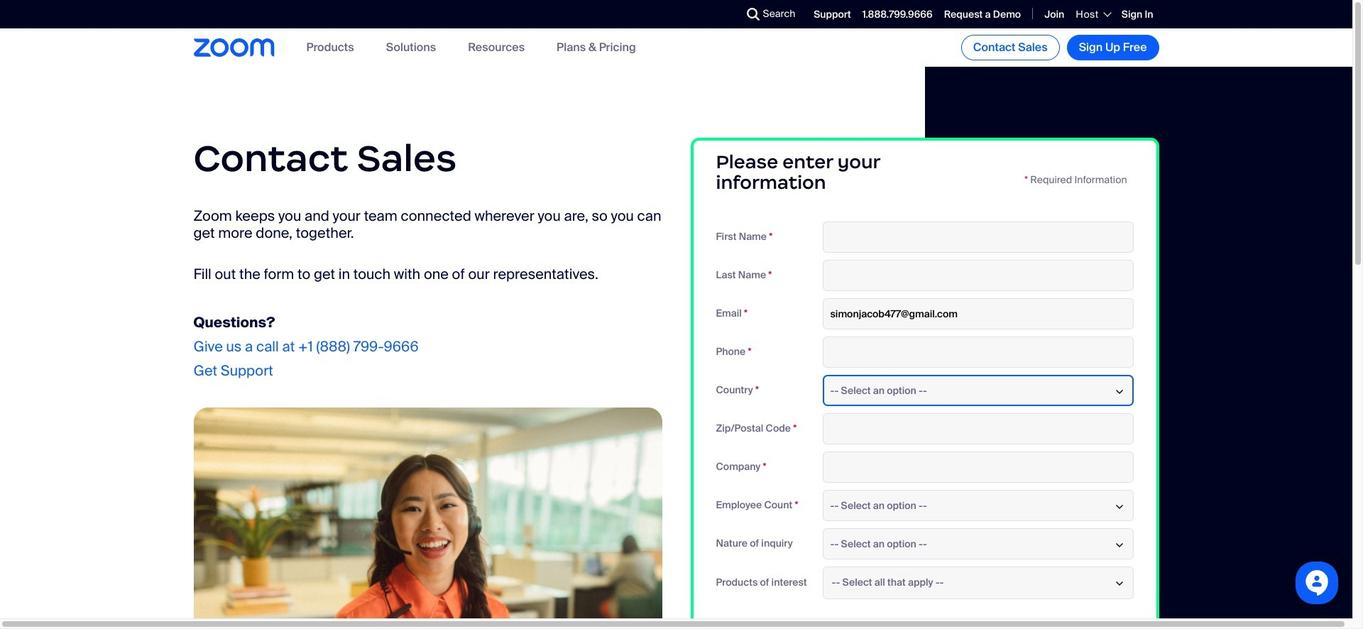 Task type: locate. For each thing, give the bounding box(es) containing it.
None search field
[[695, 3, 750, 26]]

search image
[[747, 8, 759, 21]]

zoom logo image
[[193, 38, 274, 57]]

None text field
[[823, 221, 1134, 252], [823, 260, 1134, 291], [823, 336, 1134, 368], [823, 413, 1134, 444], [823, 451, 1134, 483], [823, 221, 1134, 252], [823, 260, 1134, 291], [823, 336, 1134, 368], [823, 413, 1134, 444], [823, 451, 1134, 483]]



Task type: vqa. For each thing, say whether or not it's contained in the screenshot.
Plans
no



Task type: describe. For each thing, give the bounding box(es) containing it.
search image
[[747, 8, 759, 21]]

customer support agent image
[[193, 407, 662, 629]]

email@yourcompany.com text field
[[823, 298, 1134, 329]]



